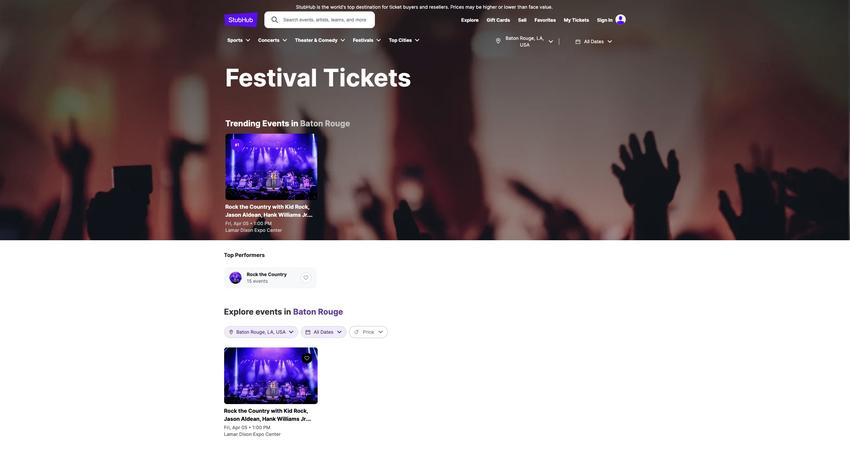 Task type: describe. For each thing, give the bounding box(es) containing it.
1 vertical spatial lamar
[[224, 431, 238, 437]]

1 vertical spatial rock the country with kid rock, jason aldean, hank williams jr. and more - 2 day pass (april 5-6)
[[224, 407, 311, 430]]

world's
[[330, 4, 346, 10]]

1 horizontal spatial dates
[[591, 39, 604, 44]]

1 horizontal spatial baton rouge, la, usa button
[[492, 31, 556, 52]]

in
[[608, 17, 613, 23]]

Search events, artists, teams, and more field
[[283, 16, 368, 23]]

tickets for festival tickets
[[323, 63, 411, 92]]

0 vertical spatial williams
[[278, 211, 301, 218]]

baton inside baton rouge, la, usa
[[506, 35, 519, 41]]

all dates for left baton rouge, la, usa button
[[314, 329, 333, 335]]

top for top performers
[[224, 252, 234, 258]]

0 vertical spatial apr
[[234, 220, 242, 226]]

comedy
[[318, 37, 338, 43]]

1 vertical spatial center
[[265, 431, 281, 437]]

1 vertical spatial pm
[[263, 425, 270, 430]]

rock inside rock the country 15 events
[[247, 271, 258, 277]]

0 vertical spatial jason
[[225, 211, 241, 218]]

0 vertical spatial fri, apr 05 • 1:00 pm lamar dixon expo center
[[225, 220, 282, 233]]

0 vertical spatial 6)
[[306, 219, 312, 226]]

1 horizontal spatial baton rouge, la, usa
[[506, 35, 544, 48]]

0 horizontal spatial all
[[314, 329, 319, 335]]

country inside rock the country 15 events
[[268, 271, 287, 277]]

1 vertical spatial kid
[[284, 407, 292, 414]]

2 vertical spatial rock
[[224, 407, 237, 414]]

0 vertical spatial lamar
[[225, 227, 239, 233]]

sports link
[[224, 33, 245, 48]]

events inside rock the country 15 events
[[253, 278, 268, 284]]

0 vertical spatial fri,
[[225, 220, 232, 226]]

1 vertical spatial pass
[[269, 424, 282, 430]]

1 vertical spatial aldean,
[[241, 415, 261, 422]]

2 vertical spatial country
[[248, 407, 270, 414]]

top
[[347, 4, 355, 10]]

0 vertical spatial rock,
[[295, 203, 309, 210]]

sell link
[[518, 17, 527, 23]]

all dates for right baton rouge, la, usa button
[[584, 39, 604, 44]]

0 vertical spatial country
[[250, 203, 271, 210]]

explore link
[[461, 17, 479, 23]]

tickets for my tickets
[[572, 17, 589, 23]]

top for top cities
[[389, 37, 397, 43]]

my tickets
[[564, 17, 589, 23]]

theater
[[295, 37, 313, 43]]

be
[[476, 4, 482, 10]]

1 vertical spatial events
[[255, 307, 282, 317]]

#1
[[235, 142, 239, 147]]

0 vertical spatial jr.
[[302, 211, 308, 218]]

performers
[[235, 252, 265, 258]]

in for events
[[284, 307, 291, 317]]

gift cards link
[[487, 17, 510, 23]]

1 vertical spatial jason
[[224, 415, 240, 422]]

1 vertical spatial dixon
[[239, 431, 252, 437]]

0 vertical spatial pass
[[271, 219, 283, 226]]

stubhub
[[296, 4, 315, 10]]

0 vertical spatial more
[[236, 219, 250, 226]]

1 vertical spatial 6)
[[305, 424, 311, 430]]

rouge
[[318, 307, 343, 317]]

explore for explore
[[461, 17, 479, 23]]

1 vertical spatial apr
[[232, 425, 240, 430]]

resellers.
[[429, 4, 449, 10]]

for
[[382, 4, 388, 10]]

theater & comedy
[[295, 37, 338, 43]]

higher
[[483, 4, 497, 10]]

than
[[517, 4, 527, 10]]

1 vertical spatial more
[[235, 424, 249, 430]]

top performers
[[224, 252, 265, 258]]

0 vertical spatial with
[[272, 203, 284, 210]]

1 vertical spatial rock,
[[294, 407, 308, 414]]

cards
[[496, 17, 510, 23]]

buyers
[[403, 4, 418, 10]]

favorites link
[[535, 17, 556, 23]]

lower
[[504, 4, 516, 10]]

1 vertical spatial fri, apr 05 • 1:00 pm lamar dixon expo center
[[224, 425, 281, 437]]

ticket
[[389, 4, 402, 10]]

sign
[[597, 17, 607, 23]]

my tickets link
[[564, 17, 589, 23]]

1 vertical spatial williams
[[277, 415, 299, 422]]

0 vertical spatial 2
[[255, 219, 258, 226]]

1 vertical spatial hank
[[262, 415, 276, 422]]

0 vertical spatial rock
[[225, 203, 238, 210]]

0 horizontal spatial baton rouge, la, usa button
[[228, 326, 294, 338]]

1 vertical spatial fri,
[[224, 425, 231, 430]]

value.
[[540, 4, 553, 10]]

trending
[[225, 119, 261, 128]]

is
[[317, 4, 320, 10]]



Task type: vqa. For each thing, say whether or not it's contained in the screenshot.
Dallas Mavericks Link
no



Task type: locate. For each thing, give the bounding box(es) containing it.
jason
[[225, 211, 241, 218], [224, 415, 240, 422]]

1 vertical spatial country
[[268, 271, 287, 277]]

dixon
[[241, 227, 253, 233], [239, 431, 252, 437]]

0 horizontal spatial la,
[[267, 329, 275, 335]]

0 vertical spatial baton
[[506, 35, 519, 41]]

•
[[250, 220, 252, 226], [249, 425, 251, 430]]

1 vertical spatial baton rouge, la, usa
[[236, 329, 286, 335]]

all
[[584, 39, 590, 44], [314, 329, 319, 335]]

baton rouge, la, usa button
[[492, 31, 556, 52], [228, 326, 294, 338]]

all dates
[[584, 39, 604, 44], [314, 329, 333, 335]]

lamar
[[225, 227, 239, 233], [224, 431, 238, 437]]

rouge, down explore events in baton rouge
[[251, 329, 266, 335]]

top left 'performers'
[[224, 252, 234, 258]]

0 vertical spatial (april
[[285, 219, 299, 226]]

0 vertical spatial baton rouge, la, usa button
[[492, 31, 556, 52]]

top cities link
[[385, 33, 415, 48]]

0 horizontal spatial top
[[224, 252, 234, 258]]

baton rouge, la, usa button down sell
[[492, 31, 556, 52]]

2 vertical spatial baton
[[236, 329, 249, 335]]

all down the my tickets
[[584, 39, 590, 44]]

top
[[389, 37, 397, 43], [224, 252, 234, 258]]

day
[[259, 219, 270, 226], [258, 424, 268, 430]]

la, down explore events in baton rouge
[[267, 329, 275, 335]]

1 horizontal spatial tickets
[[572, 17, 589, 23]]

tickets
[[572, 17, 589, 23], [323, 63, 411, 92]]

0 horizontal spatial baton rouge, la, usa
[[236, 329, 286, 335]]

baton rouge, la, usa down sell link at the right top of page
[[506, 35, 544, 48]]

0 vertical spatial aldean,
[[242, 211, 262, 218]]

2
[[255, 219, 258, 226], [254, 424, 257, 430]]

0 vertical spatial dates
[[591, 39, 604, 44]]

0 vertical spatial •
[[250, 220, 252, 226]]

0 vertical spatial kid
[[285, 203, 294, 210]]

1 vertical spatial usa
[[276, 329, 286, 335]]

0 vertical spatial rock the country with kid rock, jason aldean, hank williams jr. and more - 2 day pass (april 5-6)
[[225, 203, 312, 226]]

rock the country with kid rock, jason aldean, hank williams jr. and more - 2 day pass (april 5-6)
[[225, 203, 312, 226], [224, 407, 311, 430]]

1 vertical spatial expo
[[253, 431, 264, 437]]

rouge, inside baton rouge, la, usa
[[520, 35, 535, 41]]

1 horizontal spatial explore
[[461, 17, 479, 23]]

1 horizontal spatial all dates
[[584, 39, 604, 44]]

dates down rouge
[[320, 329, 333, 335]]

0 vertical spatial in
[[291, 119, 298, 128]]

1 vertical spatial tickets
[[323, 63, 411, 92]]

1 vertical spatial dates
[[320, 329, 333, 335]]

1 vertical spatial la,
[[267, 329, 275, 335]]

aldean,
[[242, 211, 262, 218], [241, 415, 261, 422]]

0 vertical spatial pm
[[265, 220, 272, 226]]

all dates down the sign
[[584, 39, 604, 44]]

all down rouge
[[314, 329, 319, 335]]

apr
[[234, 220, 242, 226], [232, 425, 240, 430]]

stubhub is the world's top destination for ticket buyers and resellers. prices may be higher or lower than face value.
[[296, 4, 553, 10]]

baton
[[506, 35, 519, 41], [293, 307, 316, 317], [236, 329, 249, 335]]

dates
[[591, 39, 604, 44], [320, 329, 333, 335]]

0 vertical spatial expo
[[254, 227, 266, 233]]

0 vertical spatial tickets
[[572, 17, 589, 23]]

15
[[247, 278, 252, 284]]

prices
[[450, 4, 464, 10]]

more
[[236, 219, 250, 226], [235, 424, 249, 430]]

1 horizontal spatial top
[[389, 37, 397, 43]]

williams
[[278, 211, 301, 218], [277, 415, 299, 422]]

the
[[322, 4, 329, 10], [240, 203, 248, 210], [259, 271, 267, 277], [238, 407, 247, 414]]

my
[[564, 17, 571, 23]]

-
[[251, 219, 254, 226], [250, 424, 252, 430]]

explore
[[461, 17, 479, 23], [224, 307, 254, 317]]

0 horizontal spatial rouge,
[[251, 329, 266, 335]]

1 horizontal spatial all
[[584, 39, 590, 44]]

1 vertical spatial (april
[[283, 424, 298, 430]]

explore down 15 on the left
[[224, 307, 254, 317]]

1 vertical spatial and
[[225, 219, 235, 226]]

1 vertical spatial all
[[314, 329, 319, 335]]

rock
[[225, 203, 238, 210], [247, 271, 258, 277], [224, 407, 237, 414]]

pass
[[271, 219, 283, 226], [269, 424, 282, 430]]

0 horizontal spatial explore
[[224, 307, 254, 317]]

rouge,
[[520, 35, 535, 41], [251, 329, 266, 335]]

may
[[465, 4, 475, 10]]

1 horizontal spatial la,
[[537, 35, 544, 41]]

center
[[267, 227, 282, 233], [265, 431, 281, 437]]

1 horizontal spatial baton
[[293, 307, 316, 317]]

la,
[[537, 35, 544, 41], [267, 329, 275, 335]]

1 vertical spatial jr.
[[301, 415, 307, 422]]

in
[[291, 119, 298, 128], [284, 307, 291, 317]]

and
[[419, 4, 428, 10], [225, 219, 235, 226], [224, 424, 234, 430]]

1 vertical spatial rock
[[247, 271, 258, 277]]

expo
[[254, 227, 266, 233], [253, 431, 264, 437]]

festival tickets
[[225, 63, 411, 92]]

top left cities
[[389, 37, 397, 43]]

0 vertical spatial 1:00
[[254, 220, 263, 226]]

dates down the sign
[[591, 39, 604, 44]]

fri, apr 05 • 1:00 pm lamar dixon expo center
[[225, 220, 282, 233], [224, 425, 281, 437]]

1 vertical spatial 5-
[[299, 424, 305, 430]]

sign in link
[[597, 17, 613, 23]]

1 vertical spatial rouge,
[[251, 329, 266, 335]]

1 vertical spatial -
[[250, 424, 252, 430]]

1 vertical spatial 05
[[241, 425, 247, 430]]

1 vertical spatial 1:00
[[252, 425, 262, 430]]

0 vertical spatial 05
[[243, 220, 249, 226]]

or
[[498, 4, 503, 10]]

1 horizontal spatial usa
[[520, 42, 530, 48]]

1 vertical spatial baton rouge, la, usa button
[[228, 326, 294, 338]]

0 vertical spatial la,
[[537, 35, 544, 41]]

usa down explore events in baton rouge
[[276, 329, 286, 335]]

stubhub image
[[224, 11, 257, 28]]

kid
[[285, 203, 294, 210], [284, 407, 292, 414]]

05
[[243, 220, 249, 226], [241, 425, 247, 430]]

1 vertical spatial 2
[[254, 424, 257, 430]]

trending events in
[[225, 119, 298, 128]]

&
[[314, 37, 317, 43]]

0 horizontal spatial baton
[[236, 329, 249, 335]]

0 vertical spatial rouge,
[[520, 35, 535, 41]]

1:00
[[254, 220, 263, 226], [252, 425, 262, 430]]

0 horizontal spatial tickets
[[323, 63, 411, 92]]

explore down may
[[461, 17, 479, 23]]

1 vertical spatial baton
[[293, 307, 316, 317]]

country
[[250, 203, 271, 210], [268, 271, 287, 277], [248, 407, 270, 414]]

all dates down rouge
[[314, 329, 333, 335]]

baton rouge, la, usa down explore events in baton rouge
[[236, 329, 286, 335]]

festival
[[225, 63, 317, 92]]

favorites
[[535, 17, 556, 23]]

concerts
[[258, 37, 279, 43]]

destination
[[356, 4, 381, 10]]

with
[[272, 203, 284, 210], [271, 407, 282, 414]]

price
[[363, 329, 374, 335]]

theater & comedy link
[[292, 33, 340, 48]]

0 horizontal spatial usa
[[276, 329, 286, 335]]

explore for explore events in baton rouge
[[224, 307, 254, 317]]

1 horizontal spatial rouge,
[[520, 35, 535, 41]]

cities
[[398, 37, 412, 43]]

concerts link
[[255, 33, 282, 48]]

1 vertical spatial •
[[249, 425, 251, 430]]

5-
[[300, 219, 306, 226], [299, 424, 305, 430]]

usa down sell link at the right top of page
[[520, 42, 530, 48]]

in for events
[[291, 119, 298, 128]]

0 vertical spatial and
[[419, 4, 428, 10]]

usa inside baton rouge, la, usa
[[520, 42, 530, 48]]

rouge, down sell link at the right top of page
[[520, 35, 535, 41]]

rock the country 15 events
[[247, 271, 287, 284]]

0 vertical spatial explore
[[461, 17, 479, 23]]

0 horizontal spatial all dates
[[314, 329, 333, 335]]

0 vertical spatial dixon
[[241, 227, 253, 233]]

0 vertical spatial -
[[251, 219, 254, 226]]

jr.
[[302, 211, 308, 218], [301, 415, 307, 422]]

the inside rock the country 15 events
[[259, 271, 267, 277]]

0 vertical spatial top
[[389, 37, 397, 43]]

0 vertical spatial hank
[[264, 211, 277, 218]]

2 horizontal spatial baton
[[506, 35, 519, 41]]

pm
[[265, 220, 272, 226], [263, 425, 270, 430]]

0 vertical spatial center
[[267, 227, 282, 233]]

1 vertical spatial with
[[271, 407, 282, 414]]

festivals link
[[350, 33, 376, 48]]

0 vertical spatial day
[[259, 219, 270, 226]]

top cities
[[389, 37, 412, 43]]

0 vertical spatial 5-
[[300, 219, 306, 226]]

price button
[[349, 326, 388, 338]]

baton rouge, la, usa button down explore events in baton rouge
[[228, 326, 294, 338]]

explore events in baton rouge
[[224, 307, 343, 317]]

gift cards
[[487, 17, 510, 23]]

gift
[[487, 17, 495, 23]]

0 vertical spatial events
[[253, 278, 268, 284]]

sports
[[227, 37, 243, 43]]

2 vertical spatial and
[[224, 424, 234, 430]]

1 vertical spatial day
[[258, 424, 268, 430]]

0 vertical spatial all dates
[[584, 39, 604, 44]]

festivals
[[353, 37, 373, 43]]

sell
[[518, 17, 527, 23]]

sign in
[[597, 17, 613, 23]]

events
[[253, 278, 268, 284], [255, 307, 282, 317]]

la, down favorites
[[537, 35, 544, 41]]

(april
[[285, 219, 299, 226], [283, 424, 298, 430]]

events
[[262, 119, 289, 128]]

face
[[529, 4, 538, 10]]

0 horizontal spatial dates
[[320, 329, 333, 335]]



